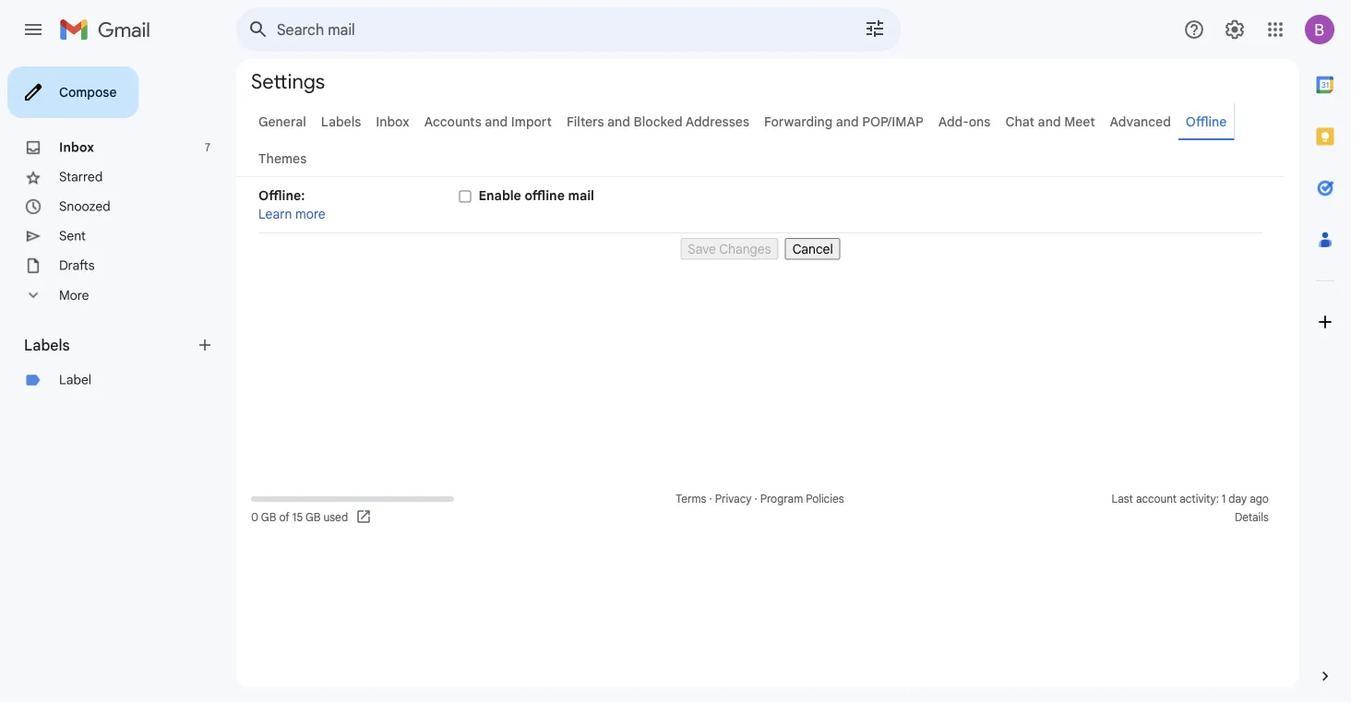 Task type: vqa. For each thing, say whether or not it's contained in the screenshot.
BLISS ZEPHYR
no



Task type: describe. For each thing, give the bounding box(es) containing it.
learn more link
[[259, 206, 326, 222]]

details
[[1235, 511, 1269, 525]]

used
[[324, 511, 348, 525]]

cancel
[[793, 241, 833, 257]]

meet
[[1065, 114, 1096, 130]]

last
[[1112, 493, 1134, 506]]

main menu image
[[22, 18, 44, 41]]

enable offline mail
[[479, 187, 595, 204]]

1 horizontal spatial inbox
[[376, 114, 410, 130]]

label
[[59, 372, 91, 388]]

changes
[[719, 241, 771, 257]]

settings
[[251, 68, 325, 94]]

0 gb of 15 gb used
[[251, 511, 348, 525]]

1 gb from the left
[[261, 511, 276, 525]]

2 gb from the left
[[306, 511, 321, 525]]

snoozed
[[59, 199, 110, 215]]

accounts and import link
[[424, 114, 552, 130]]

chat
[[1006, 114, 1035, 130]]

filters and blocked addresses
[[567, 114, 750, 130]]

inbox inside labels navigation
[[59, 139, 94, 156]]

label link
[[59, 372, 91, 388]]

forwarding and pop/imap link
[[765, 114, 924, 130]]

program policies link
[[760, 493, 844, 506]]

ons
[[969, 114, 991, 130]]

1
[[1222, 493, 1226, 506]]

import
[[511, 114, 552, 130]]

offline: learn more
[[259, 187, 326, 222]]

Search mail text field
[[277, 20, 812, 39]]

advanced link
[[1110, 114, 1172, 130]]

labels link
[[321, 114, 361, 130]]

settings image
[[1224, 18, 1246, 41]]

forwarding and pop/imap
[[765, 114, 924, 130]]

advanced search options image
[[857, 10, 894, 47]]

general link
[[259, 114, 306, 130]]

follow link to manage storage image
[[356, 509, 374, 527]]

chat and meet
[[1006, 114, 1096, 130]]

labels heading
[[24, 336, 196, 355]]

gmail image
[[59, 11, 160, 48]]

add-ons
[[939, 114, 991, 130]]

support image
[[1184, 18, 1206, 41]]

offline
[[525, 187, 565, 204]]

filters
[[567, 114, 604, 130]]

account
[[1137, 493, 1177, 506]]

compose button
[[7, 66, 139, 118]]

7
[[205, 141, 211, 155]]

terms link
[[676, 493, 707, 506]]

general
[[259, 114, 306, 130]]

search mail image
[[242, 13, 275, 46]]

learn
[[259, 206, 292, 222]]

more
[[296, 206, 326, 222]]

details link
[[1235, 511, 1269, 525]]

sent
[[59, 228, 86, 244]]

last account activity: 1 day ago details
[[1112, 493, 1269, 525]]

themes
[[259, 150, 307, 167]]

terms · privacy · program policies
[[676, 493, 844, 506]]

sent link
[[59, 228, 86, 244]]

labels for labels link
[[321, 114, 361, 130]]

and for chat
[[1038, 114, 1061, 130]]

15
[[292, 511, 303, 525]]

starred link
[[59, 169, 103, 185]]

save changes
[[688, 241, 771, 257]]

advanced
[[1110, 114, 1172, 130]]

of
[[279, 511, 290, 525]]

0
[[251, 511, 259, 525]]

enable
[[479, 187, 522, 204]]

terms
[[676, 493, 707, 506]]

forwarding
[[765, 114, 833, 130]]



Task type: locate. For each thing, give the bounding box(es) containing it.
and left pop/imap
[[836, 114, 859, 130]]

more
[[59, 287, 89, 304]]

add-ons link
[[939, 114, 991, 130]]

save changes button
[[681, 238, 779, 260]]

gb
[[261, 511, 276, 525], [306, 511, 321, 525]]

program
[[760, 493, 803, 506]]

inbox right labels link
[[376, 114, 410, 130]]

more button
[[0, 281, 222, 310]]

drafts
[[59, 258, 95, 274]]

starred
[[59, 169, 103, 185]]

labels right general "link"
[[321, 114, 361, 130]]

and left "import"
[[485, 114, 508, 130]]

1 vertical spatial inbox link
[[59, 139, 94, 156]]

privacy link
[[715, 493, 752, 506]]

1 horizontal spatial gb
[[306, 511, 321, 525]]

filters and blocked addresses link
[[567, 114, 750, 130]]

0 horizontal spatial labels
[[24, 336, 70, 355]]

inbox link up the starred link
[[59, 139, 94, 156]]

0 vertical spatial labels
[[321, 114, 361, 130]]

and right filters
[[608, 114, 631, 130]]

privacy
[[715, 493, 752, 506]]

and for filters
[[608, 114, 631, 130]]

navigation containing save changes
[[259, 234, 1263, 260]]

activity:
[[1180, 493, 1219, 506]]

drafts link
[[59, 258, 95, 274]]

1 vertical spatial inbox
[[59, 139, 94, 156]]

labels
[[321, 114, 361, 130], [24, 336, 70, 355]]

footer containing terms
[[236, 490, 1285, 527]]

labels inside navigation
[[24, 336, 70, 355]]

1 horizontal spatial ·
[[755, 493, 758, 506]]

offline link
[[1186, 114, 1227, 130]]

0 horizontal spatial inbox
[[59, 139, 94, 156]]

and
[[485, 114, 508, 130], [608, 114, 631, 130], [836, 114, 859, 130], [1038, 114, 1061, 130]]

· right privacy
[[755, 493, 758, 506]]

addresses
[[686, 114, 750, 130]]

1 vertical spatial labels
[[24, 336, 70, 355]]

pop/imap
[[863, 114, 924, 130]]

and right chat
[[1038, 114, 1061, 130]]

mail
[[568, 187, 595, 204]]

0 vertical spatial inbox link
[[376, 114, 410, 130]]

0 horizontal spatial inbox link
[[59, 139, 94, 156]]

navigation
[[259, 234, 1263, 260]]

gb right 0
[[261, 511, 276, 525]]

accounts
[[424, 114, 482, 130]]

tab list
[[1300, 59, 1352, 636]]

1 horizontal spatial labels
[[321, 114, 361, 130]]

day
[[1229, 493, 1248, 506]]

1 horizontal spatial inbox link
[[376, 114, 410, 130]]

cancel button
[[785, 238, 841, 260]]

offline
[[1186, 114, 1227, 130]]

labels up label link
[[24, 336, 70, 355]]

labels navigation
[[0, 59, 236, 703]]

inbox link right labels link
[[376, 114, 410, 130]]

2 and from the left
[[608, 114, 631, 130]]

1 · from the left
[[709, 493, 712, 506]]

inbox up the starred link
[[59, 139, 94, 156]]

0 horizontal spatial gb
[[261, 511, 276, 525]]

1 and from the left
[[485, 114, 508, 130]]

ago
[[1250, 493, 1269, 506]]

inbox link
[[376, 114, 410, 130], [59, 139, 94, 156]]

gb right 15
[[306, 511, 321, 525]]

labels for labels heading
[[24, 336, 70, 355]]

footer
[[236, 490, 1285, 527]]

offline:
[[259, 187, 305, 204]]

Enable offline mail checkbox
[[459, 190, 471, 202]]

policies
[[806, 493, 844, 506]]

· right terms link
[[709, 493, 712, 506]]

None search field
[[236, 7, 901, 52]]

accounts and import
[[424, 114, 552, 130]]

4 and from the left
[[1038, 114, 1061, 130]]

and for accounts
[[485, 114, 508, 130]]

snoozed link
[[59, 199, 110, 215]]

3 and from the left
[[836, 114, 859, 130]]

0 vertical spatial inbox
[[376, 114, 410, 130]]

add-
[[939, 114, 969, 130]]

save
[[688, 241, 716, 257]]

compose
[[59, 84, 117, 100]]

blocked
[[634, 114, 683, 130]]

0 horizontal spatial ·
[[709, 493, 712, 506]]

chat and meet link
[[1006, 114, 1096, 130]]

and for forwarding
[[836, 114, 859, 130]]

2 · from the left
[[755, 493, 758, 506]]

·
[[709, 493, 712, 506], [755, 493, 758, 506]]

themes link
[[259, 150, 307, 167]]

inbox
[[376, 114, 410, 130], [59, 139, 94, 156]]



